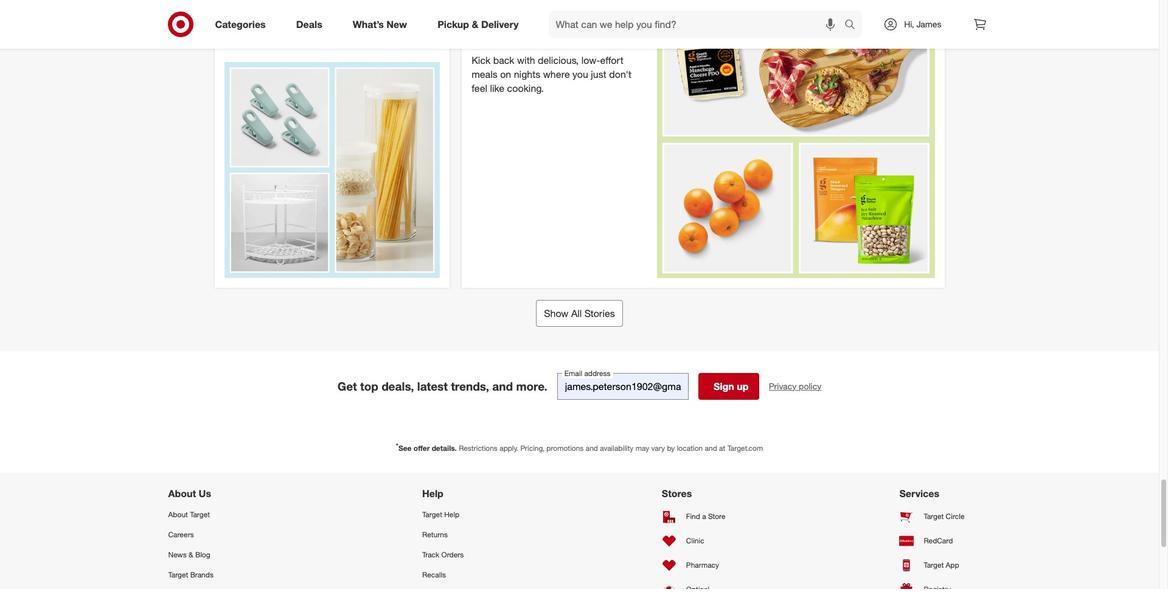 Task type: locate. For each thing, give the bounding box(es) containing it.
target circle
[[924, 512, 965, 521]]

redcard link
[[900, 529, 991, 553]]

search button
[[839, 11, 869, 40]]

target for target brands
[[168, 570, 188, 580]]

target
[[190, 510, 210, 519], [422, 510, 442, 519], [924, 512, 944, 521], [924, 561, 944, 570], [168, 570, 188, 580]]

services
[[900, 487, 940, 500]]

pickup & delivery link
[[427, 11, 534, 38]]

off.
[[600, 22, 625, 44]]

1 horizontal spatial &
[[355, 0, 365, 17]]

& for pickup & delivery
[[472, 18, 479, 30]]

to
[[274, 0, 287, 17]]

target brands link
[[168, 565, 260, 585]]

you down low-
[[573, 68, 588, 80]]

track orders link
[[422, 545, 500, 565]]

pull
[[564, 22, 595, 44]]

privacy policy
[[769, 381, 822, 391]]

& up what's
[[355, 0, 365, 17]]

by
[[667, 443, 675, 453]]

4 ways to declutter & uncover your dreamiest kitchen. image
[[224, 62, 440, 278]]

1 horizontal spatial and
[[586, 443, 598, 453]]

latest
[[417, 379, 448, 393]]

*
[[396, 442, 399, 449]]

sign
[[714, 380, 734, 392]]

1 about from the top
[[168, 487, 196, 500]]

about up careers
[[168, 510, 188, 519]]

hi, james
[[905, 19, 942, 29]]

no-cook dinners you can totally pull off.
[[472, 0, 647, 44]]

1 vertical spatial you
[[573, 68, 588, 80]]

0 horizontal spatial &
[[189, 550, 193, 559]]

None text field
[[557, 373, 689, 400]]

dinners
[[549, 0, 612, 22]]

0 vertical spatial you
[[617, 0, 647, 22]]

target help
[[422, 510, 460, 519]]

ways
[[236, 0, 270, 17]]

you inside no-cook dinners you can totally pull off.
[[617, 0, 647, 22]]

0 horizontal spatial you
[[573, 68, 588, 80]]

1 horizontal spatial you
[[617, 0, 647, 22]]

help
[[422, 487, 444, 500], [444, 510, 460, 519]]

0 horizontal spatial help
[[422, 487, 444, 500]]

feel
[[472, 82, 487, 94]]

target down news
[[168, 570, 188, 580]]

2 horizontal spatial and
[[705, 443, 717, 453]]

find
[[686, 512, 700, 521]]

news & blog
[[168, 550, 210, 559]]

deals,
[[382, 379, 414, 393]]

back
[[493, 54, 515, 67]]

a
[[702, 512, 706, 521]]

1 vertical spatial about
[[168, 510, 188, 519]]

2 horizontal spatial &
[[472, 18, 479, 30]]

dreamiest
[[258, 17, 324, 34]]

and left more. on the left of page
[[493, 379, 513, 393]]

new
[[387, 18, 407, 30]]

target app link
[[900, 553, 991, 577]]

0 vertical spatial &
[[355, 0, 365, 17]]

categories link
[[205, 11, 281, 38]]

top
[[360, 379, 378, 393]]

app
[[946, 561, 960, 570]]

about target link
[[168, 504, 260, 525]]

What can we help you find? suggestions appear below search field
[[549, 11, 848, 38]]

careers
[[168, 530, 194, 539]]

target for target app
[[924, 561, 944, 570]]

target left circle
[[924, 512, 944, 521]]

recalls
[[422, 570, 446, 580]]

delicious,
[[538, 54, 579, 67]]

get top deals, latest trends, and more.
[[338, 379, 548, 393]]

target up 'returns'
[[422, 510, 442, 519]]

&
[[355, 0, 365, 17], [472, 18, 479, 30], [189, 550, 193, 559]]

1 horizontal spatial help
[[444, 510, 460, 519]]

policy
[[799, 381, 822, 391]]

nights
[[514, 68, 541, 80]]

you up off.
[[617, 0, 647, 22]]

* see offer details. restrictions apply. pricing, promotions and availability may vary by location and at target.com
[[396, 442, 763, 453]]

careers link
[[168, 525, 260, 545]]

& left blog
[[189, 550, 193, 559]]

help up target help on the left bottom
[[422, 487, 444, 500]]

2 vertical spatial &
[[189, 550, 193, 559]]

track orders
[[422, 550, 464, 559]]

us
[[199, 487, 211, 500]]

and
[[493, 379, 513, 393], [586, 443, 598, 453], [705, 443, 717, 453]]

target down us
[[190, 510, 210, 519]]

4
[[224, 0, 232, 17]]

target left app
[[924, 561, 944, 570]]

just
[[591, 68, 607, 80]]

about for about us
[[168, 487, 196, 500]]

no-cook dinners you can totally pull off. image
[[657, 0, 935, 278]]

about up about target
[[168, 487, 196, 500]]

1 vertical spatial help
[[444, 510, 460, 519]]

your
[[224, 17, 254, 34]]

2 about from the top
[[168, 510, 188, 519]]

kitchen.
[[328, 17, 381, 34]]

target circle link
[[900, 504, 991, 529]]

search
[[839, 19, 869, 31]]

pricing,
[[521, 443, 545, 453]]

0 vertical spatial about
[[168, 487, 196, 500]]

like
[[490, 82, 505, 94]]

& right pickup
[[472, 18, 479, 30]]

news & blog link
[[168, 545, 260, 565]]

clinic
[[686, 536, 705, 545]]

get
[[338, 379, 357, 393]]

returns
[[422, 530, 448, 539]]

help up returns link
[[444, 510, 460, 519]]

target.com
[[728, 443, 763, 453]]

track
[[422, 550, 440, 559]]

1 vertical spatial &
[[472, 18, 479, 30]]

at
[[719, 443, 726, 453]]

and left at
[[705, 443, 717, 453]]

sign up
[[714, 380, 749, 392]]

target help link
[[422, 504, 500, 525]]

and left availability
[[586, 443, 598, 453]]

about for about target
[[168, 510, 188, 519]]

no-
[[472, 0, 503, 22]]



Task type: describe. For each thing, give the bounding box(es) containing it.
on
[[500, 68, 511, 80]]

pharmacy link
[[662, 553, 737, 577]]

uncover
[[369, 0, 422, 17]]

news
[[168, 550, 187, 559]]

details.
[[432, 443, 457, 453]]

store
[[708, 512, 726, 521]]

privacy
[[769, 381, 797, 391]]

declutter
[[291, 0, 351, 17]]

james
[[917, 19, 942, 29]]

deals
[[296, 18, 322, 30]]

returns link
[[422, 525, 500, 545]]

pickup
[[438, 18, 469, 30]]

target brands
[[168, 570, 214, 580]]

restrictions
[[459, 443, 498, 453]]

find a store
[[686, 512, 726, 521]]

what's new
[[353, 18, 407, 30]]

target for target circle
[[924, 512, 944, 521]]

categories
[[215, 18, 266, 30]]

sign up button
[[699, 373, 759, 400]]

stores
[[662, 487, 692, 500]]

0 horizontal spatial and
[[493, 379, 513, 393]]

& for news & blog
[[189, 550, 193, 559]]

you inside kick back with delicious, low-effort meals on nights where you just don't feel like cooking.
[[573, 68, 588, 80]]

stories
[[585, 307, 615, 319]]

show
[[544, 307, 569, 319]]

about target
[[168, 510, 210, 519]]

meals
[[472, 68, 498, 80]]

apply.
[[500, 443, 519, 453]]

all
[[571, 307, 582, 319]]

target app
[[924, 561, 960, 570]]

cook
[[503, 0, 544, 22]]

see
[[399, 443, 412, 453]]

kick
[[472, 54, 491, 67]]

don't
[[609, 68, 632, 80]]

what's
[[353, 18, 384, 30]]

vary
[[652, 443, 665, 453]]

kick back with delicious, low-effort meals on nights where you just don't feel like cooking.
[[472, 54, 632, 94]]

clinic link
[[662, 529, 737, 553]]

privacy policy link
[[769, 380, 822, 392]]

pharmacy
[[686, 561, 719, 570]]

0 vertical spatial help
[[422, 487, 444, 500]]

effort
[[600, 54, 624, 67]]

trends,
[[451, 379, 489, 393]]

offer
[[414, 443, 430, 453]]

circle
[[946, 512, 965, 521]]

may
[[636, 443, 650, 453]]

orders
[[442, 550, 464, 559]]

show all stories button
[[536, 300, 623, 327]]

cooking.
[[507, 82, 544, 94]]

what's new link
[[342, 11, 422, 38]]

low-
[[582, 54, 600, 67]]

can
[[472, 22, 503, 44]]

up
[[737, 380, 749, 392]]

& inside "4 ways to declutter & uncover your dreamiest kitchen."
[[355, 0, 365, 17]]

more.
[[516, 379, 548, 393]]

brands
[[190, 570, 214, 580]]

promotions
[[547, 443, 584, 453]]

redcard
[[924, 536, 953, 545]]

show all stories
[[544, 307, 615, 319]]

find a store link
[[662, 504, 737, 529]]

location
[[677, 443, 703, 453]]

4 ways to declutter & uncover your dreamiest kitchen. link
[[215, 0, 450, 288]]

hi,
[[905, 19, 914, 29]]

deals link
[[286, 11, 338, 38]]

target for target help
[[422, 510, 442, 519]]

about us
[[168, 487, 211, 500]]

with
[[517, 54, 535, 67]]

delivery
[[481, 18, 519, 30]]



Task type: vqa. For each thing, say whether or not it's contained in the screenshot.
)
no



